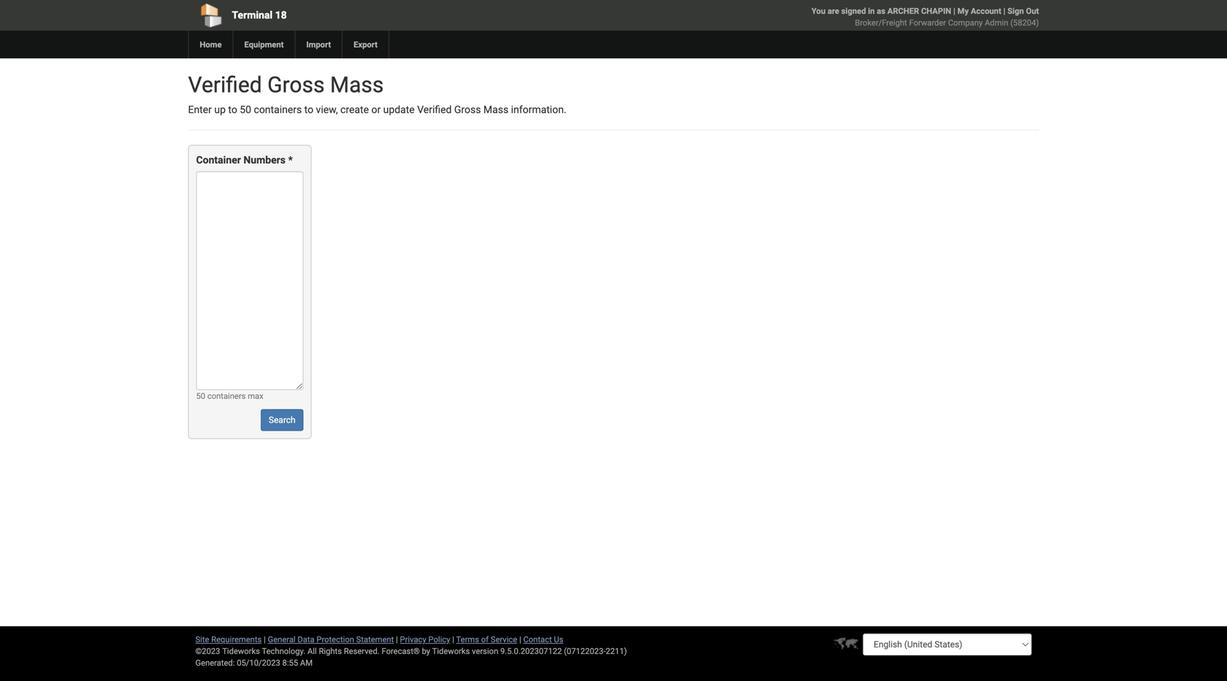 Task type: locate. For each thing, give the bounding box(es) containing it.
|
[[954, 6, 956, 16], [1004, 6, 1006, 16], [264, 635, 266, 645], [396, 635, 398, 645], [452, 635, 454, 645], [519, 635, 521, 645]]

update
[[383, 104, 415, 116]]

reserved.
[[344, 647, 380, 656]]

gross
[[267, 72, 325, 98], [454, 104, 481, 116]]

containers left view,
[[254, 104, 302, 116]]

gross right update
[[454, 104, 481, 116]]

us
[[554, 635, 564, 645]]

1 horizontal spatial to
[[304, 104, 313, 116]]

are
[[828, 6, 840, 16]]

data
[[298, 635, 315, 645]]

you are signed in as archer chapin | my account | sign out broker/freight forwarder company admin (58204)
[[812, 6, 1039, 27]]

information.
[[511, 104, 567, 116]]

search
[[269, 415, 296, 425]]

50
[[240, 104, 251, 116], [196, 392, 205, 401]]

version
[[472, 647, 498, 656]]

1 vertical spatial containers
[[207, 392, 246, 401]]

0 horizontal spatial containers
[[207, 392, 246, 401]]

verified right update
[[417, 104, 452, 116]]

0 horizontal spatial 50
[[196, 392, 205, 401]]

archer
[[888, 6, 919, 16]]

home
[[200, 40, 222, 49]]

container numbers *
[[196, 154, 293, 166]]

service
[[491, 635, 517, 645]]

2 to from the left
[[304, 104, 313, 116]]

gross up view,
[[267, 72, 325, 98]]

50 containers max search
[[196, 392, 296, 425]]

0 horizontal spatial gross
[[267, 72, 325, 98]]

1 vertical spatial verified
[[417, 104, 452, 116]]

verified gross mass enter up to 50 containers to view, create or update verified gross mass information.
[[188, 72, 567, 116]]

0 horizontal spatial verified
[[188, 72, 262, 98]]

by
[[422, 647, 430, 656]]

| up tideworks
[[452, 635, 454, 645]]

0 vertical spatial containers
[[254, 104, 302, 116]]

0 vertical spatial 50
[[240, 104, 251, 116]]

containers left 'max'
[[207, 392, 246, 401]]

8:55
[[282, 659, 298, 668]]

import link
[[295, 31, 342, 58]]

mass
[[330, 72, 384, 98], [484, 104, 509, 116]]

chapin
[[921, 6, 952, 16]]

Container Numbers * text field
[[196, 171, 304, 390]]

to left view,
[[304, 104, 313, 116]]

0 horizontal spatial mass
[[330, 72, 384, 98]]

to right up
[[228, 104, 237, 116]]

contact
[[523, 635, 552, 645]]

1 horizontal spatial 50
[[240, 104, 251, 116]]

rights
[[319, 647, 342, 656]]

up
[[214, 104, 226, 116]]

container
[[196, 154, 241, 166]]

| left my
[[954, 6, 956, 16]]

1 horizontal spatial gross
[[454, 104, 481, 116]]

50 inside 50 containers max search
[[196, 392, 205, 401]]

site requirements link
[[195, 635, 262, 645]]

| up 9.5.0.202307122
[[519, 635, 521, 645]]

18
[[275, 9, 287, 21]]

import
[[306, 40, 331, 49]]

50 inside the verified gross mass enter up to 50 containers to view, create or update verified gross mass information.
[[240, 104, 251, 116]]

broker/freight
[[855, 18, 907, 27]]

1 horizontal spatial containers
[[254, 104, 302, 116]]

am
[[300, 659, 313, 668]]

home link
[[188, 31, 233, 58]]

site requirements | general data protection statement | privacy policy | terms of service | contact us ©2023 tideworks technology. all rights reserved. forecast® by tideworks version 9.5.0.202307122 (07122023-2211) generated: 05/10/2023 8:55 am
[[195, 635, 627, 668]]

verified
[[188, 72, 262, 98], [417, 104, 452, 116]]

enter
[[188, 104, 212, 116]]

mass up create
[[330, 72, 384, 98]]

containers inside the verified gross mass enter up to 50 containers to view, create or update verified gross mass information.
[[254, 104, 302, 116]]

50 left 'max'
[[196, 392, 205, 401]]

| left sign
[[1004, 6, 1006, 16]]

out
[[1026, 6, 1039, 16]]

verified up up
[[188, 72, 262, 98]]

mass left information.
[[484, 104, 509, 116]]

0 vertical spatial mass
[[330, 72, 384, 98]]

my account link
[[958, 6, 1002, 16]]

05/10/2023
[[237, 659, 280, 668]]

0 horizontal spatial to
[[228, 104, 237, 116]]

contact us link
[[523, 635, 564, 645]]

1 vertical spatial mass
[[484, 104, 509, 116]]

containers
[[254, 104, 302, 116], [207, 392, 246, 401]]

export
[[354, 40, 378, 49]]

to
[[228, 104, 237, 116], [304, 104, 313, 116]]

©2023 tideworks
[[195, 647, 260, 656]]

equipment link
[[233, 31, 295, 58]]

create
[[340, 104, 369, 116]]

1 vertical spatial 50
[[196, 392, 205, 401]]

of
[[481, 635, 489, 645]]

50 right up
[[240, 104, 251, 116]]



Task type: describe. For each thing, give the bounding box(es) containing it.
you
[[812, 6, 826, 16]]

max
[[248, 392, 263, 401]]

signed
[[842, 6, 866, 16]]

numbers
[[244, 154, 286, 166]]

privacy
[[400, 635, 426, 645]]

as
[[877, 6, 886, 16]]

forwarder
[[909, 18, 946, 27]]

my
[[958, 6, 969, 16]]

1 horizontal spatial mass
[[484, 104, 509, 116]]

2211)
[[606, 647, 627, 656]]

or
[[371, 104, 381, 116]]

forecast®
[[382, 647, 420, 656]]

sign out link
[[1008, 6, 1039, 16]]

equipment
[[244, 40, 284, 49]]

1 to from the left
[[228, 104, 237, 116]]

policy
[[428, 635, 450, 645]]

export link
[[342, 31, 389, 58]]

view,
[[316, 104, 338, 116]]

privacy policy link
[[400, 635, 450, 645]]

sign
[[1008, 6, 1024, 16]]

terminal 18
[[232, 9, 287, 21]]

admin
[[985, 18, 1009, 27]]

*
[[288, 154, 293, 166]]

0 vertical spatial gross
[[267, 72, 325, 98]]

account
[[971, 6, 1002, 16]]

site
[[195, 635, 209, 645]]

statement
[[356, 635, 394, 645]]

generated:
[[195, 659, 235, 668]]

general data protection statement link
[[268, 635, 394, 645]]

requirements
[[211, 635, 262, 645]]

(07122023-
[[564, 647, 606, 656]]

company
[[948, 18, 983, 27]]

9.5.0.202307122
[[500, 647, 562, 656]]

| up 'forecast®'
[[396, 635, 398, 645]]

containers inside 50 containers max search
[[207, 392, 246, 401]]

1 vertical spatial gross
[[454, 104, 481, 116]]

1 horizontal spatial verified
[[417, 104, 452, 116]]

terms
[[456, 635, 479, 645]]

terminal 18 link
[[188, 0, 530, 31]]

in
[[868, 6, 875, 16]]

protection
[[317, 635, 354, 645]]

general
[[268, 635, 296, 645]]

terms of service link
[[456, 635, 517, 645]]

tideworks
[[432, 647, 470, 656]]

search button
[[261, 409, 304, 431]]

technology.
[[262, 647, 306, 656]]

0 vertical spatial verified
[[188, 72, 262, 98]]

terminal
[[232, 9, 273, 21]]

all
[[308, 647, 317, 656]]

(58204)
[[1011, 18, 1039, 27]]

| left general
[[264, 635, 266, 645]]



Task type: vqa. For each thing, say whether or not it's contained in the screenshot.
50
yes



